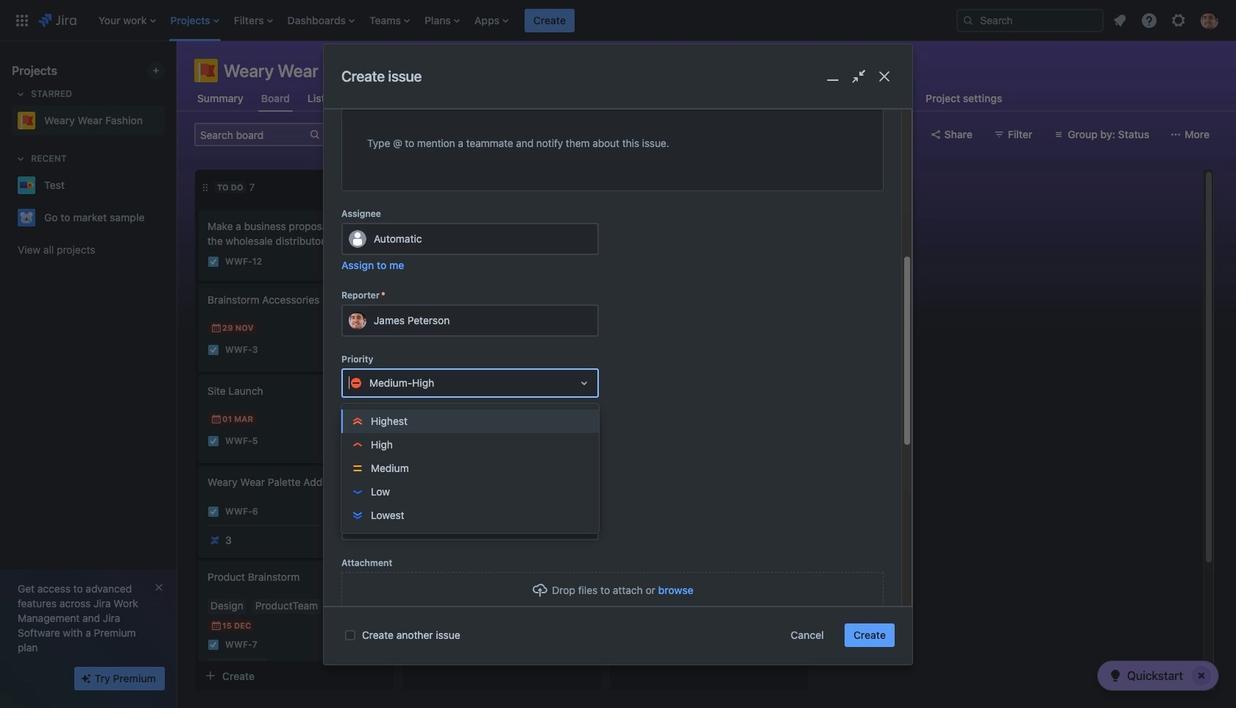 Task type: vqa. For each thing, say whether or not it's contained in the screenshot.
Close drawer image
no



Task type: locate. For each thing, give the bounding box(es) containing it.
Description - Main content area, start typing to enter text. text field
[[367, 134, 858, 152]]

8 list item from the left
[[525, 0, 575, 41]]

due date: 29 november 2023 image
[[210, 322, 222, 334], [210, 322, 222, 334]]

lowest image
[[346, 436, 358, 447]]

discard changes and close image
[[874, 66, 895, 87]]

due date: 01 march 2024 image
[[210, 414, 222, 425]]

2 vertical spatial james peterson image
[[362, 433, 380, 450]]

0 vertical spatial james peterson image
[[570, 309, 587, 327]]

highest image
[[346, 344, 358, 356], [367, 640, 378, 651]]

due date: 15 december 2023 image
[[210, 620, 222, 632], [210, 620, 222, 632]]

due date: 29 february 2024 image
[[418, 290, 430, 302]]

1 list item from the left
[[94, 0, 160, 41]]

jira image
[[38, 11, 76, 29], [38, 11, 76, 29]]

exit full screen image
[[848, 66, 869, 87]]

1 horizontal spatial list
[[1107, 7, 1228, 33]]

dialog
[[324, 3, 913, 709]]

collapse starred projects image
[[12, 85, 29, 103]]

0 horizontal spatial list
[[91, 0, 945, 41]]

check image
[[1107, 668, 1125, 685]]

james peterson image
[[570, 309, 587, 327], [362, 342, 380, 359], [362, 433, 380, 450]]

list
[[91, 0, 945, 41], [1107, 7, 1228, 33]]

None search field
[[957, 8, 1104, 32]]

task image for the bottommost highest icon
[[208, 640, 219, 651]]

search image
[[963, 14, 974, 26]]

list item
[[94, 0, 160, 41], [166, 0, 224, 41], [230, 0, 277, 41], [283, 0, 359, 41], [365, 0, 414, 41], [420, 0, 464, 41], [470, 0, 513, 41], [525, 0, 575, 41]]

primary element
[[9, 0, 945, 41]]

banner
[[0, 0, 1236, 41]]

Search field
[[957, 8, 1104, 32]]

task image
[[208, 344, 219, 356]]

add people image
[[378, 126, 396, 144]]

1 horizontal spatial highest image
[[367, 640, 378, 651]]

7 list item from the left
[[470, 0, 513, 41]]

None text field
[[349, 376, 352, 391]]

open image
[[576, 374, 593, 392]]

tab list
[[185, 85, 1014, 112]]

1 vertical spatial highest image
[[367, 640, 378, 651]]

0 horizontal spatial highest image
[[346, 344, 358, 356]]

low image
[[367, 256, 378, 268]]

task image
[[208, 256, 219, 268], [415, 312, 427, 324], [208, 436, 219, 447], [208, 506, 219, 518], [208, 640, 219, 651]]



Task type: describe. For each thing, give the bounding box(es) containing it.
1 vertical spatial james peterson image
[[362, 342, 380, 359]]

Search board text field
[[196, 124, 308, 145]]

6 list item from the left
[[420, 0, 464, 41]]

due date: 29 february 2024 image
[[418, 290, 430, 302]]

create column image
[[824, 176, 841, 194]]

4 list item from the left
[[283, 0, 359, 41]]

close premium upgrade banner image
[[153, 582, 165, 594]]

upload image
[[532, 582, 549, 600]]

3 list item from the left
[[230, 0, 277, 41]]

minimize image
[[823, 66, 844, 87]]

5 list item from the left
[[365, 0, 414, 41]]

task image for low icon
[[208, 256, 219, 268]]

task image for 'medium' 'icon'
[[208, 506, 219, 518]]

2 list item from the left
[[166, 0, 224, 41]]

0 vertical spatial highest image
[[346, 344, 358, 356]]

medium image
[[367, 506, 378, 518]]

show subtasks image
[[244, 660, 261, 678]]

task image for "james peterson" image to the top
[[415, 312, 427, 324]]

collapse recent projects image
[[12, 150, 29, 168]]

due date: 01 march 2024 image
[[210, 414, 222, 425]]

dismiss quickstart image
[[1190, 665, 1214, 688]]



